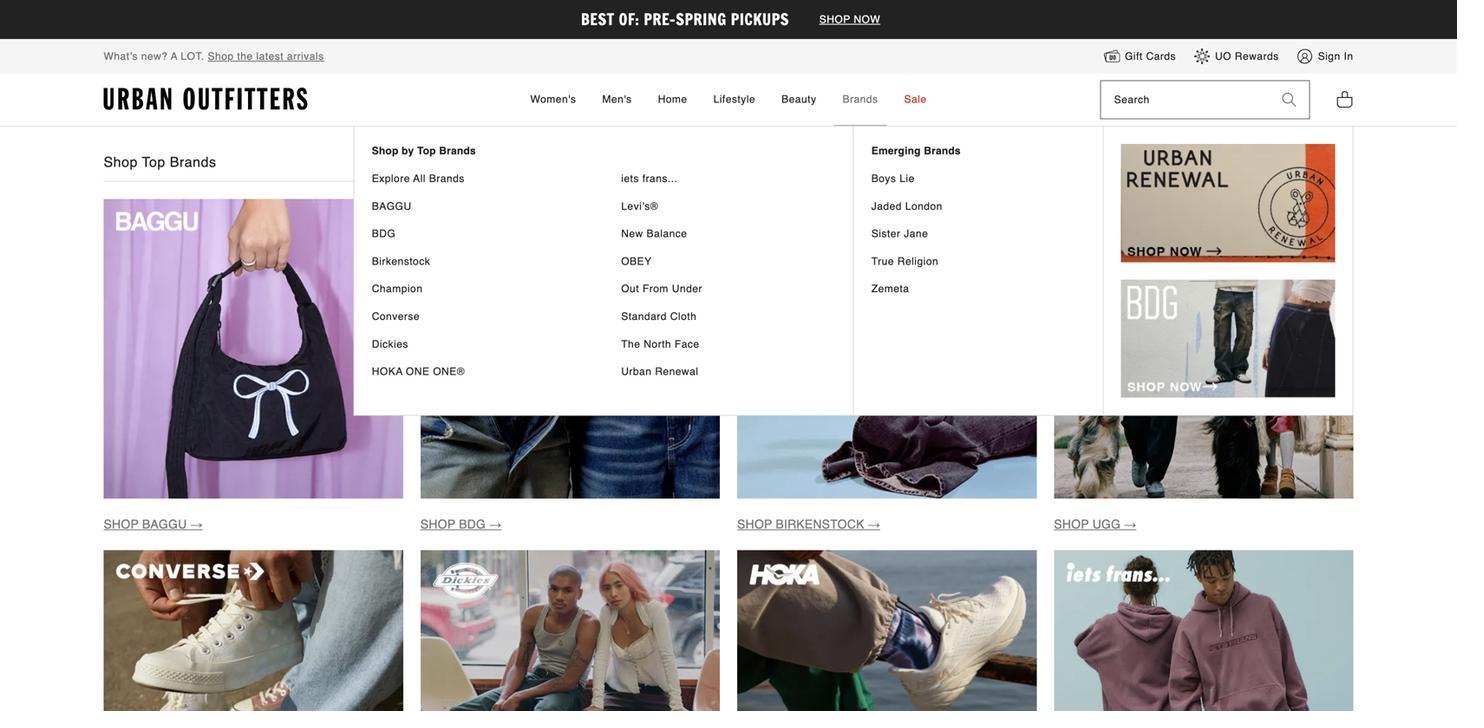 Task type: describe. For each thing, give the bounding box(es) containing it.
all
[[413, 173, 426, 185]]

face
[[675, 338, 700, 350]]

bdg link
[[372, 227, 587, 242]]

shop for shop ugg →
[[1055, 518, 1090, 531]]

shop for shop now
[[820, 14, 851, 26]]

renewal
[[655, 366, 699, 378]]

shop for shop by top brands
[[372, 145, 399, 157]]

1 horizontal spatial shop
[[208, 51, 234, 63]]

what's
[[104, 51, 138, 63]]

sale
[[905, 93, 927, 105]]

shop birkenstock image
[[738, 199, 1037, 499]]

birkenstock
[[776, 518, 865, 531]]

shop for shop baggu →
[[104, 518, 139, 531]]

shop baggu image
[[104, 199, 403, 499]]

sister
[[872, 228, 901, 240]]

lie
[[900, 173, 915, 185]]

ugg
[[1093, 518, 1121, 531]]

true religion link
[[872, 255, 1086, 269]]

levi's®
[[622, 200, 659, 212]]

urban outfitters image
[[104, 88, 308, 111]]

shop top brands
[[104, 154, 216, 170]]

hoka one one® link
[[372, 365, 587, 380]]

in
[[1345, 50, 1354, 62]]

zemeta
[[872, 283, 910, 295]]

lifestyle link
[[705, 74, 765, 126]]

sister jane link
[[872, 227, 1086, 242]]

sign in button
[[1297, 48, 1354, 65]]

home link
[[650, 74, 696, 126]]

gift cards
[[1126, 50, 1177, 62]]

sign in
[[1319, 50, 1354, 62]]

explore
[[372, 173, 410, 185]]

hoka
[[372, 366, 403, 378]]

boys lie link
[[872, 172, 1086, 186]]

from
[[643, 283, 669, 295]]

champion link
[[372, 282, 587, 297]]

shop now
[[820, 14, 881, 26]]

Search text field
[[1102, 81, 1270, 119]]

→ for shop bdg →
[[490, 518, 502, 531]]

jaded london
[[872, 200, 943, 212]]

new?
[[141, 51, 168, 63]]

women's
[[531, 93, 577, 105]]

now
[[854, 14, 881, 26]]

brands up boys lie link on the top of the page
[[924, 145, 961, 157]]

jaded
[[872, 200, 902, 212]]

main navigation element
[[52, 74, 1406, 416]]

shop for shop top brands
[[104, 154, 138, 170]]

sign
[[1319, 50, 1341, 62]]

hoka image
[[738, 551, 1037, 712]]

north
[[644, 338, 672, 350]]

shop bdg image
[[421, 199, 720, 499]]

new balance link
[[622, 227, 836, 242]]

beauty
[[782, 93, 817, 105]]

one®
[[433, 366, 465, 378]]

boys lie
[[872, 173, 915, 185]]

converse
[[372, 311, 420, 323]]

men's link
[[594, 74, 641, 126]]

women's link
[[522, 74, 585, 126]]

the
[[622, 338, 641, 350]]

shop converse image
[[104, 551, 403, 712]]

brands down urban outfitters image at left top
[[170, 154, 216, 170]]

pickups
[[731, 8, 790, 30]]

explore all brands
[[372, 173, 465, 185]]

men's
[[603, 93, 632, 105]]

best
[[581, 8, 615, 30]]

shop by top brands
[[372, 145, 476, 157]]

new
[[622, 228, 644, 240]]

baggu inside main navigation element
[[372, 200, 412, 212]]

brands right all
[[429, 173, 465, 185]]

→ for shop birkenstock →
[[868, 518, 881, 531]]

zemeta link
[[872, 282, 1086, 297]]

dickies link
[[372, 337, 587, 352]]

shop bdg → link
[[421, 518, 502, 531]]

shop birkenstock →
[[738, 518, 881, 531]]

arrivals
[[287, 51, 324, 63]]

jaded london link
[[872, 199, 1086, 214]]

0 horizontal spatial top
[[142, 154, 166, 170]]

baggu link
[[372, 199, 587, 214]]

top inside main navigation element
[[417, 145, 436, 157]]

1 horizontal spatial bdg
[[459, 518, 486, 531]]

true
[[872, 255, 895, 268]]



Task type: vqa. For each thing, say whether or not it's contained in the screenshot.
$80.00
no



Task type: locate. For each thing, give the bounding box(es) containing it.
0 horizontal spatial bdg
[[372, 228, 396, 240]]

under
[[672, 283, 703, 295]]

shop iets frans image
[[1055, 551, 1354, 712]]

cards
[[1147, 50, 1177, 62]]

uo rewards link
[[1194, 48, 1280, 65]]

shop for shop birkenstock →
[[738, 518, 773, 531]]

jane
[[904, 228, 929, 240]]

top down urban outfitters image at left top
[[142, 154, 166, 170]]

2 → from the left
[[490, 518, 502, 531]]

gift cards link
[[1104, 48, 1177, 65]]

my shopping bag image
[[1337, 90, 1354, 109]]

of:
[[619, 8, 640, 30]]

latest
[[256, 51, 284, 63]]

birkenstock
[[372, 255, 431, 268]]

shop now link
[[811, 14, 890, 26]]

→ for shop ugg →
[[1125, 518, 1137, 531]]

→ for shop baggu →
[[190, 518, 203, 531]]

brands
[[843, 93, 879, 105], [439, 145, 476, 157], [924, 145, 961, 157], [170, 154, 216, 170], [429, 173, 465, 185]]

the north face link
[[622, 337, 836, 352]]

3 → from the left
[[868, 518, 881, 531]]

shop for shop bdg →
[[421, 518, 456, 531]]

bdg inside "link"
[[372, 228, 396, 240]]

shop birkenstock → link
[[738, 518, 881, 531]]

shop bdg →
[[421, 518, 502, 531]]

new balance
[[622, 228, 688, 240]]

shop the latest arrivals link
[[208, 51, 324, 63]]

→
[[190, 518, 203, 531], [490, 518, 502, 531], [868, 518, 881, 531], [1125, 518, 1137, 531]]

baggu
[[372, 200, 412, 212], [142, 518, 187, 531]]

uo
[[1216, 50, 1232, 62]]

best of:  pre-spring pickups
[[581, 8, 794, 30]]

rewards
[[1236, 50, 1280, 62]]

shop inside main navigation element
[[372, 145, 399, 157]]

1 horizontal spatial top
[[417, 145, 436, 157]]

what's new? a lot. shop the latest arrivals
[[104, 51, 324, 63]]

out
[[622, 283, 640, 295]]

top right by
[[417, 145, 436, 157]]

boys
[[872, 173, 897, 185]]

home
[[658, 93, 688, 105]]

1 horizontal spatial baggu
[[372, 200, 412, 212]]

hoka one one®
[[372, 366, 465, 378]]

1 vertical spatial baggu
[[142, 518, 187, 531]]

frans...
[[643, 173, 678, 185]]

spring
[[676, 8, 727, 30]]

sale link
[[896, 74, 936, 126]]

2 horizontal spatial shop
[[372, 145, 399, 157]]

out from under
[[622, 283, 703, 295]]

shop
[[208, 51, 234, 63], [372, 145, 399, 157], [104, 154, 138, 170]]

sister jane
[[872, 228, 929, 240]]

emerging
[[872, 145, 921, 157]]

explore all brands link
[[372, 172, 587, 186]]

0 horizontal spatial shop
[[104, 154, 138, 170]]

urban renewal image
[[1122, 144, 1336, 262]]

shop ugg image
[[1055, 199, 1354, 499]]

true religion
[[872, 255, 939, 268]]

brands left "sale"
[[843, 93, 879, 105]]

1 → from the left
[[190, 518, 203, 531]]

emerging brands
[[872, 145, 961, 157]]

bdg image
[[1122, 280, 1336, 398]]

cloth
[[671, 311, 697, 323]]

1 vertical spatial bdg
[[459, 518, 486, 531]]

iets frans...
[[622, 173, 678, 185]]

champion
[[372, 283, 423, 295]]

gift
[[1126, 50, 1143, 62]]

None search field
[[1102, 81, 1270, 119]]

uo rewards
[[1216, 50, 1280, 62]]

london
[[906, 200, 943, 212]]

brands link
[[834, 74, 887, 126]]

the north face
[[622, 338, 700, 350]]

0 horizontal spatial baggu
[[142, 518, 187, 531]]

search image
[[1283, 93, 1297, 107]]

shop dickies image
[[421, 551, 720, 712]]

standard cloth link
[[622, 310, 836, 324]]

urban
[[622, 366, 652, 378]]

pre-
[[644, 8, 676, 30]]

a
[[171, 51, 178, 63]]

balance
[[647, 228, 688, 240]]

lot.
[[181, 51, 205, 63]]

urban renewal link
[[622, 365, 836, 380]]

the
[[237, 51, 253, 63]]

beauty link
[[773, 74, 826, 126]]

bdg
[[372, 228, 396, 240], [459, 518, 486, 531]]

birkenstock link
[[372, 255, 587, 269]]

0 vertical spatial bdg
[[372, 228, 396, 240]]

out from under link
[[622, 282, 836, 297]]

dickies
[[372, 338, 409, 350]]

by
[[402, 145, 414, 157]]

obey
[[622, 255, 652, 268]]

brands up the explore all brands link
[[439, 145, 476, 157]]

shop baggu →
[[104, 518, 203, 531]]

0 vertical spatial baggu
[[372, 200, 412, 212]]

4 → from the left
[[1125, 518, 1137, 531]]

iets frans... link
[[622, 172, 836, 186]]

top
[[417, 145, 436, 157], [142, 154, 166, 170]]

standard cloth
[[622, 311, 697, 323]]

obey link
[[622, 255, 836, 269]]

one
[[406, 366, 430, 378]]



